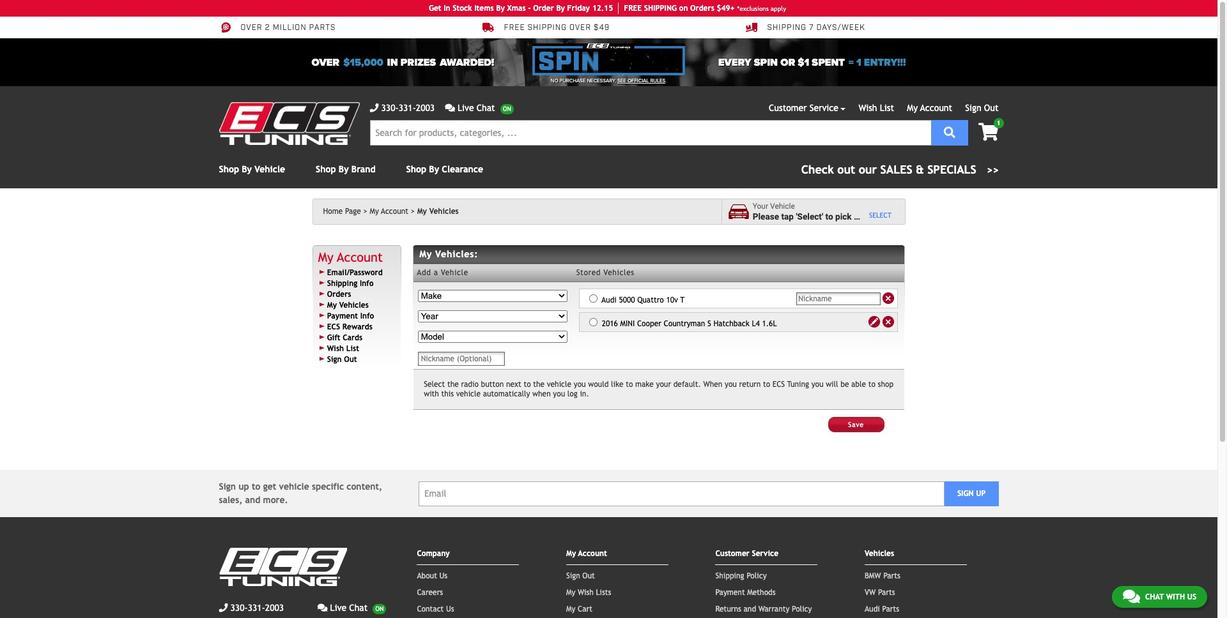 Task type: describe. For each thing, give the bounding box(es) containing it.
chat for right 330-331-2003 link
[[477, 103, 495, 113]]

2
[[265, 23, 270, 33]]

shipping inside my account email/password shipping info orders my vehicles payment info ecs rewards gift cards wish list sign out
[[327, 279, 358, 288]]

0 vertical spatial sign out link
[[966, 103, 999, 113]]

1 horizontal spatial policy
[[792, 606, 812, 614]]

sales,
[[219, 496, 243, 506]]

select for select link
[[870, 211, 892, 219]]

account up my wish lists "link"
[[578, 550, 607, 559]]

spin
[[754, 56, 778, 69]]

my down shop by clearance
[[417, 207, 427, 216]]

specials
[[928, 163, 977, 176]]

select for select the radio button next to the vehicle you would like to make your default. when you return to ecs tuning you will be able to shop with this vehicle automatically when you log in.
[[424, 380, 445, 389]]

0 vertical spatial list
[[880, 103, 895, 113]]

payment methods link
[[716, 589, 776, 598]]

be
[[841, 380, 849, 389]]

prizes
[[401, 56, 436, 69]]

returns
[[716, 606, 742, 614]]

1 vertical spatial customer service
[[716, 550, 779, 559]]

s
[[708, 320, 712, 329]]

shipping 7 days/week
[[768, 23, 866, 33]]

my down orders link
[[327, 301, 337, 310]]

to inside "sign up to get vehicle specific content, sales, and more."
[[252, 482, 261, 492]]

1 horizontal spatial 1
[[997, 120, 1001, 127]]

xmas
[[507, 4, 526, 13]]

1 vertical spatial wish list link
[[327, 345, 359, 353]]

up for sign up
[[976, 490, 986, 499]]

this
[[442, 390, 454, 399]]

rewards
[[343, 323, 373, 332]]

vehicle inside your vehicle please tap 'select' to pick a vehicle
[[771, 202, 795, 211]]

shipping policy link
[[716, 572, 767, 581]]

order
[[533, 4, 554, 13]]

audi parts
[[865, 606, 900, 614]]

us for contact us
[[446, 606, 454, 614]]

wish list
[[859, 103, 895, 113]]

$1
[[798, 56, 810, 69]]

10v
[[667, 296, 678, 305]]

my right 'wish list'
[[907, 103, 918, 113]]

make
[[636, 380, 654, 389]]

l4
[[752, 320, 760, 329]]

330-331-2003 for right 330-331-2003 link
[[381, 103, 435, 113]]

ecs tuning 'spin to win' contest logo image
[[533, 43, 685, 75]]

to right next
[[524, 380, 531, 389]]

1 horizontal spatial with
[[1167, 593, 1186, 602]]

sign for sign out link to the top
[[966, 103, 982, 113]]

out inside my account email/password shipping info orders my vehicles payment info ecs rewards gift cards wish list sign out
[[344, 355, 357, 364]]

my up add on the left of the page
[[420, 249, 432, 260]]

vehicle inside your vehicle please tap 'select' to pick a vehicle
[[861, 211, 889, 222]]

0 vertical spatial info
[[360, 279, 374, 288]]

hatchback
[[714, 320, 750, 329]]

shop by clearance
[[406, 164, 483, 175]]

vehicle inside "sign up to get vehicle specific content, sales, and more."
[[279, 482, 309, 492]]

my vehicles
[[417, 207, 459, 216]]

$49
[[594, 23, 610, 33]]

phone image
[[370, 104, 379, 113]]

us inside chat with us link
[[1188, 593, 1197, 602]]

chat for the bottom 330-331-2003 link
[[349, 604, 368, 614]]

on
[[679, 4, 688, 13]]

over for over $15,000 in prizes
[[312, 56, 340, 69]]

gift
[[327, 334, 341, 343]]

with inside select the radio button next to the vehicle you would like to make your default. when you return to ecs tuning you will be able to shop with this vehicle automatically when you log in.
[[424, 390, 439, 399]]

shop by clearance link
[[406, 164, 483, 175]]

ecs inside my account email/password shipping info orders my vehicles payment info ecs rewards gift cards wish list sign out
[[327, 323, 340, 332]]

7
[[809, 23, 814, 33]]

331- for the bottom 330-331-2003 link
[[248, 604, 265, 614]]

official
[[628, 78, 649, 84]]

× for 2016 mini cooper countryman s hatchback l4 1.6l
[[886, 315, 892, 329]]

get
[[263, 482, 276, 492]]

0 vertical spatial out
[[985, 103, 999, 113]]

0 horizontal spatial 1
[[857, 56, 862, 69]]

shipping
[[528, 23, 567, 33]]

gift cards link
[[327, 334, 363, 343]]

lists
[[596, 589, 612, 598]]

1.6l
[[762, 320, 777, 329]]

to right like
[[626, 380, 633, 389]]

my account link for home page
[[370, 207, 415, 216]]

1 vertical spatial service
[[752, 550, 779, 559]]

you left log
[[553, 390, 565, 399]]

ping
[[660, 4, 677, 13]]

1 vertical spatial sign out
[[566, 572, 595, 581]]

friday
[[568, 4, 590, 13]]

tuning
[[787, 380, 810, 389]]

over 2 million parts link
[[219, 22, 336, 33]]

vw
[[865, 589, 876, 598]]

you left will on the bottom right of page
[[812, 380, 824, 389]]

2 horizontal spatial chat
[[1146, 593, 1164, 602]]

2 the from the left
[[533, 380, 545, 389]]

330-331-2003 for the bottom 330-331-2003 link
[[231, 604, 284, 614]]

my account link for wish list
[[907, 103, 953, 113]]

1 horizontal spatial sign out
[[966, 103, 999, 113]]

1 horizontal spatial wish
[[578, 589, 594, 598]]

days/week
[[817, 23, 866, 33]]

2 vertical spatial sign out link
[[566, 572, 595, 581]]

2 vertical spatial my account link
[[318, 250, 383, 265]]

your
[[656, 380, 671, 389]]

0 horizontal spatial policy
[[747, 572, 767, 581]]

when
[[533, 390, 551, 399]]

content,
[[347, 482, 383, 492]]

stored vehicles
[[577, 269, 635, 277]]

or
[[781, 56, 796, 69]]

vehicles inside my account email/password shipping info orders my vehicles payment info ecs rewards gift cards wish list sign out
[[339, 301, 369, 310]]

bmw
[[865, 572, 881, 581]]

sales & specials
[[881, 163, 977, 176]]

service inside dropdown button
[[810, 103, 839, 113]]

free shipping over $49
[[504, 23, 610, 33]]

shipping info link
[[327, 279, 374, 288]]

0 vertical spatial orders
[[691, 4, 715, 13]]

$49+
[[717, 4, 735, 13]]

returns and warranty policy
[[716, 606, 812, 614]]

0 horizontal spatial sign out link
[[327, 355, 357, 364]]

my right page
[[370, 207, 379, 216]]

1 ecs tuning image from the top
[[219, 102, 360, 145]]

cards
[[343, 334, 363, 343]]

your
[[753, 202, 769, 211]]

shop for shop by vehicle
[[219, 164, 239, 175]]

pick
[[836, 211, 852, 222]]

2016 mini cooper countryman s hatchback l4 1.6l link
[[602, 320, 777, 329]]

1 vertical spatial payment
[[716, 589, 745, 598]]

0 vertical spatial wish list link
[[859, 103, 895, 113]]

about us
[[417, 572, 448, 581]]

sign up
[[958, 490, 986, 499]]

audi for audi parts
[[865, 606, 880, 614]]

2 vertical spatial my account
[[566, 550, 607, 559]]

able
[[852, 380, 866, 389]]

orders inside my account email/password shipping info orders my vehicles payment info ecs rewards gift cards wish list sign out
[[327, 290, 351, 299]]

get
[[429, 4, 442, 13]]

2003 for the bottom 330-331-2003 link
[[265, 604, 284, 614]]

contact us
[[417, 606, 454, 614]]

us for about us
[[440, 572, 448, 581]]

over for over 2 million parts
[[241, 23, 263, 33]]

vehicle down radio
[[456, 390, 481, 399]]

more.
[[263, 496, 288, 506]]

audi for audi 5000 quattro 10v t
[[602, 296, 617, 305]]

vehicle for add a vehicle
[[441, 269, 469, 277]]

entry!!!
[[864, 56, 906, 69]]

free
[[504, 23, 525, 33]]

vehicles down shop by clearance
[[429, 207, 459, 216]]

in
[[387, 56, 398, 69]]

vw parts
[[865, 589, 896, 598]]

email/password link
[[327, 268, 383, 277]]

5000
[[619, 296, 635, 305]]

sign inside "sign up to get vehicle specific content, sales, and more."
[[219, 482, 236, 492]]

Search text field
[[370, 120, 931, 146]]

to right return
[[763, 380, 771, 389]]

about us link
[[417, 572, 448, 581]]

add a vehicle
[[417, 269, 469, 277]]

log
[[568, 390, 578, 399]]

by for shop by vehicle
[[242, 164, 252, 175]]

company
[[417, 550, 450, 559]]

you right when
[[725, 380, 737, 389]]

330- for phone image
[[231, 604, 248, 614]]

vw parts link
[[865, 589, 896, 598]]

Nickname (Optional) text field
[[418, 352, 505, 366]]

sign for sign up button at the right bottom
[[958, 490, 974, 499]]

live chat link for the bottom 330-331-2003 link
[[318, 602, 386, 616]]

my up email/password link
[[318, 250, 334, 265]]

account inside my account email/password shipping info orders my vehicles payment info ecs rewards gift cards wish list sign out
[[337, 250, 383, 265]]

× for audi 5000 quattro 10v t
[[886, 292, 892, 305]]



Task type: vqa. For each thing, say whether or not it's contained in the screenshot.


Task type: locate. For each thing, give the bounding box(es) containing it.
330-
[[381, 103, 399, 113], [231, 604, 248, 614]]

comments image
[[445, 104, 455, 113], [1123, 590, 1141, 605]]

shop for shop by brand
[[316, 164, 336, 175]]

1 horizontal spatial audi
[[865, 606, 880, 614]]

about
[[417, 572, 437, 581]]

wish list link down entry!!!
[[859, 103, 895, 113]]

chat with us
[[1146, 593, 1197, 602]]

list inside my account email/password shipping info orders my vehicles payment info ecs rewards gift cards wish list sign out
[[346, 345, 359, 353]]

my vehicles:
[[420, 249, 478, 260]]

ecs tuning image up the shop by vehicle
[[219, 102, 360, 145]]

live chat for right 330-331-2003 link
[[458, 103, 495, 113]]

sales & specials link
[[802, 161, 999, 178]]

0 vertical spatial vehicle
[[255, 164, 285, 175]]

over 2 million parts
[[241, 23, 336, 33]]

clearance
[[442, 164, 483, 175]]

with
[[424, 390, 439, 399], [1167, 593, 1186, 602]]

out up 1 link
[[985, 103, 999, 113]]

list down entry!!!
[[880, 103, 895, 113]]

every spin or $1 spent = 1 entry!!!
[[719, 56, 906, 69]]

select right pick
[[870, 211, 892, 219]]

0 horizontal spatial audi
[[602, 296, 617, 305]]

1 vertical spatial vehicle
[[771, 202, 795, 211]]

customer down the or
[[769, 103, 807, 113]]

1 vertical spatial select
[[424, 380, 445, 389]]

1 vertical spatial 330-
[[231, 604, 248, 614]]

customer service down $1
[[769, 103, 839, 113]]

comments image up shop by clearance
[[445, 104, 455, 113]]

2 vertical spatial out
[[583, 572, 595, 581]]

my account for list
[[907, 103, 953, 113]]

1 vertical spatial chat
[[1146, 593, 1164, 602]]

2003 down prizes
[[416, 103, 435, 113]]

0 horizontal spatial over
[[241, 23, 263, 33]]

to left the get
[[252, 482, 261, 492]]

1 vertical spatial ×
[[886, 315, 892, 329]]

would
[[588, 380, 609, 389]]

sign out link up 1 link
[[966, 103, 999, 113]]

0 horizontal spatial and
[[245, 496, 261, 506]]

1 vertical spatial wish
[[327, 345, 344, 353]]

0 horizontal spatial select
[[424, 380, 445, 389]]

None radio
[[590, 295, 598, 303], [590, 319, 598, 327], [590, 295, 598, 303], [590, 319, 598, 327]]

audi 5000 quattro 10v t link
[[602, 296, 685, 305]]

a right add on the left of the page
[[434, 269, 438, 277]]

0 horizontal spatial orders
[[327, 290, 351, 299]]

0 vertical spatial parts
[[884, 572, 901, 581]]

0 horizontal spatial 330-
[[231, 604, 248, 614]]

audi 5000 quattro 10v t
[[602, 296, 685, 305]]

my up my wish lists "link"
[[566, 550, 576, 559]]

331- for right 330-331-2003 link
[[399, 103, 416, 113]]

account up email/password link
[[337, 250, 383, 265]]

1 horizontal spatial shipping
[[716, 572, 745, 581]]

2 shop from the left
[[316, 164, 336, 175]]

shop by vehicle link
[[219, 164, 285, 175]]

1 horizontal spatial live chat
[[458, 103, 495, 113]]

comments image inside chat with us link
[[1123, 590, 1141, 605]]

wish inside my account email/password shipping info orders my vehicles payment info ecs rewards gift cards wish list sign out
[[327, 345, 344, 353]]

my up my cart link
[[566, 589, 576, 598]]

to right the "able"
[[869, 380, 876, 389]]

bmw parts link
[[865, 572, 901, 581]]

wish up cart
[[578, 589, 594, 598]]

1 vertical spatial my account link
[[370, 207, 415, 216]]

vehicles up bmw parts
[[865, 550, 895, 559]]

wish
[[859, 103, 878, 113], [327, 345, 344, 353], [578, 589, 594, 598]]

specific
[[312, 482, 344, 492]]

1 vertical spatial 330-331-2003
[[231, 604, 284, 614]]

a
[[854, 211, 859, 222], [434, 269, 438, 277]]

1 horizontal spatial over
[[312, 56, 340, 69]]

shipping for shipping 7 days/week
[[768, 23, 807, 33]]

330-331-2003 right phone icon
[[381, 103, 435, 113]]

shop for shop by clearance
[[406, 164, 427, 175]]

live chat for the bottom 330-331-2003 link
[[330, 604, 368, 614]]

2 × link from the top
[[883, 315, 894, 329]]

0 vertical spatial 331-
[[399, 103, 416, 113]]

1 vertical spatial policy
[[792, 606, 812, 614]]

return
[[740, 380, 761, 389]]

× link for 2016 mini cooper countryman s hatchback l4 1.6l
[[883, 315, 894, 329]]

0 horizontal spatial 330-331-2003
[[231, 604, 284, 614]]

0 vertical spatial with
[[424, 390, 439, 399]]

0 horizontal spatial vehicle
[[255, 164, 285, 175]]

2 vertical spatial vehicle
[[441, 269, 469, 277]]

default.
[[674, 380, 701, 389]]

0 horizontal spatial 330-331-2003 link
[[219, 602, 284, 616]]

1 horizontal spatial comments image
[[1123, 590, 1141, 605]]

0 vertical spatial policy
[[747, 572, 767, 581]]

and inside "sign up to get vehicle specific content, sales, and more."
[[245, 496, 261, 506]]

button
[[481, 380, 504, 389]]

wish down gift at the bottom
[[327, 345, 344, 353]]

1 vertical spatial us
[[1188, 593, 1197, 602]]

0 vertical spatial audi
[[602, 296, 617, 305]]

2 horizontal spatial out
[[985, 103, 999, 113]]

shipping for shipping policy
[[716, 572, 745, 581]]

your vehicle please tap 'select' to pick a vehicle
[[753, 202, 889, 222]]

shop by brand link
[[316, 164, 376, 175]]

0 horizontal spatial 331-
[[248, 604, 265, 614]]

tap
[[782, 211, 794, 222]]

× right set name icon
[[886, 315, 892, 329]]

0 horizontal spatial my account
[[370, 207, 409, 216]]

parts down vw parts link
[[883, 606, 900, 614]]

0 horizontal spatial wish
[[327, 345, 344, 353]]

vehicle for shop by vehicle
[[255, 164, 285, 175]]

home page
[[323, 207, 361, 216]]

1 × link from the top
[[883, 292, 894, 305]]

0 horizontal spatial 2003
[[265, 604, 284, 614]]

comments image for live chat
[[445, 104, 455, 113]]

sign out up 1 link
[[966, 103, 999, 113]]

select inside select the radio button next to the vehicle you would like to make your default. when you return to ecs tuning you will be able to shop with this vehicle automatically when you log in.
[[424, 380, 445, 389]]

payment methods
[[716, 589, 776, 598]]

careers link
[[417, 589, 443, 598]]

None submit
[[828, 417, 885, 433]]

account
[[921, 103, 953, 113], [381, 207, 409, 216], [337, 250, 383, 265], [578, 550, 607, 559]]

live chat up clearance
[[458, 103, 495, 113]]

over down the "parts"
[[312, 56, 340, 69]]

2 horizontal spatial sign out link
[[966, 103, 999, 113]]

wish down entry!!!
[[859, 103, 878, 113]]

sign out link down gift cards link
[[327, 355, 357, 364]]

2 ecs tuning image from the top
[[219, 549, 347, 587]]

1 horizontal spatial payment
[[716, 589, 745, 598]]

customer service button
[[769, 102, 846, 115]]

vehicle up log
[[547, 380, 572, 389]]

no purchase necessary. see official rules .
[[551, 78, 667, 84]]

account up search image
[[921, 103, 953, 113]]

1 × from the top
[[886, 292, 892, 305]]

1 vertical spatial customer
[[716, 550, 750, 559]]

1 horizontal spatial orders
[[691, 4, 715, 13]]

=
[[849, 56, 854, 69]]

careers
[[417, 589, 443, 598]]

comments image
[[318, 604, 328, 613]]

info up the rewards
[[360, 312, 374, 321]]

account right page
[[381, 207, 409, 216]]

vehicle right pick
[[861, 211, 889, 222]]

parts for vw parts
[[878, 589, 896, 598]]

rules
[[651, 78, 666, 84]]

0 horizontal spatial chat
[[349, 604, 368, 614]]

up
[[239, 482, 249, 492], [976, 490, 986, 499]]

customer inside customer service dropdown button
[[769, 103, 807, 113]]

0 vertical spatial us
[[440, 572, 448, 581]]

my account up search image
[[907, 103, 953, 113]]

parts
[[309, 23, 336, 33]]

payment inside my account email/password shipping info orders my vehicles payment info ecs rewards gift cards wish list sign out
[[327, 312, 358, 321]]

× link right set name icon
[[883, 315, 894, 329]]

1 vertical spatial live
[[330, 604, 347, 614]]

service down spent at the right
[[810, 103, 839, 113]]

will
[[826, 380, 839, 389]]

policy up methods
[[747, 572, 767, 581]]

payment up returns
[[716, 589, 745, 598]]

countryman
[[664, 320, 706, 329]]

0 horizontal spatial wish list link
[[327, 345, 359, 353]]

1 horizontal spatial service
[[810, 103, 839, 113]]

2 vertical spatial shipping
[[716, 572, 745, 581]]

my account link up search image
[[907, 103, 953, 113]]

330- right phone icon
[[381, 103, 399, 113]]

my account link right page
[[370, 207, 415, 216]]

2 vertical spatial us
[[446, 606, 454, 614]]

1 shop from the left
[[219, 164, 239, 175]]

over left 2
[[241, 23, 263, 33]]

select up this
[[424, 380, 445, 389]]

add
[[417, 269, 431, 277]]

-
[[528, 4, 531, 13]]

necessary.
[[587, 78, 616, 84]]

0 vertical spatial ecs tuning image
[[219, 102, 360, 145]]

live right comments image
[[330, 604, 347, 614]]

1 vertical spatial shipping
[[327, 279, 358, 288]]

0 horizontal spatial live chat link
[[318, 602, 386, 616]]

orders
[[691, 4, 715, 13], [327, 290, 351, 299]]

every
[[719, 56, 752, 69]]

live for right 330-331-2003 link
[[458, 103, 474, 113]]

1 horizontal spatial 330-331-2003
[[381, 103, 435, 113]]

2 horizontal spatial vehicle
[[771, 202, 795, 211]]

shopping cart image
[[979, 123, 999, 141]]

2 horizontal spatial shipping
[[768, 23, 807, 33]]

330-331-2003 right phone image
[[231, 604, 284, 614]]

over inside 'link'
[[241, 23, 263, 33]]

a inside your vehicle please tap 'select' to pick a vehicle
[[854, 211, 859, 222]]

0 horizontal spatial customer
[[716, 550, 750, 559]]

2 vertical spatial parts
[[883, 606, 900, 614]]

1 the from the left
[[448, 380, 459, 389]]

0 vertical spatial and
[[245, 496, 261, 506]]

0 vertical spatial live chat
[[458, 103, 495, 113]]

parts right bmw
[[884, 572, 901, 581]]

to left pick
[[826, 211, 834, 222]]

parts for bmw parts
[[884, 572, 901, 581]]

phone image
[[219, 604, 228, 613]]

comments image for chat with us
[[1123, 590, 1141, 605]]

my account up my wish lists "link"
[[566, 550, 607, 559]]

1 horizontal spatial vehicle
[[441, 269, 469, 277]]

and down the payment methods at the right bottom
[[744, 606, 756, 614]]

live chat right comments image
[[330, 604, 368, 614]]

mini
[[621, 320, 635, 329]]

the up this
[[448, 380, 459, 389]]

my vehicles link
[[327, 301, 369, 310]]

330- for phone icon
[[381, 103, 399, 113]]

brand
[[352, 164, 376, 175]]

1 vertical spatial over
[[312, 56, 340, 69]]

0 vertical spatial shipping
[[768, 23, 807, 33]]

see official rules link
[[618, 77, 666, 85]]

up for sign up to get vehicle specific content, sales, and more.
[[239, 482, 249, 492]]

ship
[[644, 4, 660, 13]]

shipping up payment methods link
[[716, 572, 745, 581]]

out up my wish lists "link"
[[583, 572, 595, 581]]

vehicles up 5000
[[604, 269, 635, 277]]

ecs tuning image up comments image
[[219, 549, 347, 587]]

quattro
[[638, 296, 664, 305]]

orders link
[[327, 290, 351, 299]]

live for the bottom 330-331-2003 link
[[330, 604, 347, 614]]

vehicle
[[255, 164, 285, 175], [771, 202, 795, 211], [441, 269, 469, 277]]

in
[[444, 4, 451, 13]]

1 vertical spatial a
[[434, 269, 438, 277]]

chat
[[477, 103, 495, 113], [1146, 593, 1164, 602], [349, 604, 368, 614]]

audi down vw
[[865, 606, 880, 614]]

×
[[886, 292, 892, 305], [886, 315, 892, 329]]

by for shop by brand
[[339, 164, 349, 175]]

comments image left chat with us
[[1123, 590, 1141, 605]]

2003 left comments image
[[265, 604, 284, 614]]

orders right the on
[[691, 4, 715, 13]]

2003 for right 330-331-2003 link
[[416, 103, 435, 113]]

1 horizontal spatial the
[[533, 380, 545, 389]]

2 horizontal spatial my account
[[907, 103, 953, 113]]

ecs tuning image
[[219, 102, 360, 145], [219, 549, 347, 587]]

customer service inside customer service dropdown button
[[769, 103, 839, 113]]

shop by brand
[[316, 164, 376, 175]]

policy right warranty
[[792, 606, 812, 614]]

my account for page
[[370, 207, 409, 216]]

1 vertical spatial audi
[[865, 606, 880, 614]]

1 horizontal spatial a
[[854, 211, 859, 222]]

orders up 'my vehicles' link
[[327, 290, 351, 299]]

audi parts link
[[865, 606, 900, 614]]

customer service
[[769, 103, 839, 113], [716, 550, 779, 559]]

parts right vw
[[878, 589, 896, 598]]

spent
[[812, 56, 845, 69]]

331- right phone image
[[248, 604, 265, 614]]

shipping 7 days/week link
[[746, 22, 866, 33]]

Email email field
[[419, 482, 945, 507]]

no
[[551, 78, 559, 84]]

shop by vehicle
[[219, 164, 285, 175]]

1 horizontal spatial and
[[744, 606, 756, 614]]

2 vertical spatial chat
[[349, 604, 368, 614]]

1 horizontal spatial shop
[[316, 164, 336, 175]]

sign inside button
[[958, 490, 974, 499]]

1 vertical spatial comments image
[[1123, 590, 1141, 605]]

my account email/password shipping info orders my vehicles payment info ecs rewards gift cards wish list sign out
[[318, 250, 383, 364]]

a right pick
[[854, 211, 859, 222]]

1 horizontal spatial list
[[880, 103, 895, 113]]

3 shop from the left
[[406, 164, 427, 175]]

0 vertical spatial × link
[[883, 292, 894, 305]]

1 right search image
[[997, 120, 1001, 127]]

0 vertical spatial ×
[[886, 292, 892, 305]]

audi left 5000
[[602, 296, 617, 305]]

ecs
[[327, 323, 340, 332], [773, 380, 785, 389]]

× link for audi 5000 quattro 10v t
[[883, 292, 894, 305]]

chat with us link
[[1113, 587, 1208, 609]]

my account right page
[[370, 207, 409, 216]]

my left cart
[[566, 606, 576, 614]]

0 horizontal spatial up
[[239, 482, 249, 492]]

stored
[[577, 269, 601, 277]]

1 horizontal spatial my account
[[566, 550, 607, 559]]

up inside "sign up to get vehicle specific content, sales, and more."
[[239, 482, 249, 492]]

service
[[810, 103, 839, 113], [752, 550, 779, 559]]

wish list link down gift cards link
[[327, 345, 359, 353]]

Nickname text field
[[797, 293, 881, 306]]

set name image
[[870, 318, 879, 327]]

the
[[448, 380, 459, 389], [533, 380, 545, 389]]

to
[[826, 211, 834, 222], [524, 380, 531, 389], [626, 380, 633, 389], [763, 380, 771, 389], [869, 380, 876, 389], [252, 482, 261, 492]]

payment
[[327, 312, 358, 321], [716, 589, 745, 598]]

shop
[[878, 380, 894, 389]]

up inside button
[[976, 490, 986, 499]]

1 horizontal spatial ecs
[[773, 380, 785, 389]]

sign for the bottom sign out link
[[566, 572, 580, 581]]

payment down 'my vehicles' link
[[327, 312, 358, 321]]

2 × from the top
[[886, 315, 892, 329]]

shipping up orders link
[[327, 279, 358, 288]]

my account link up email/password link
[[318, 250, 383, 265]]

1 vertical spatial and
[[744, 606, 756, 614]]

email/password
[[327, 268, 383, 277]]

330- right phone image
[[231, 604, 248, 614]]

by for shop by clearance
[[429, 164, 439, 175]]

parts for audi parts
[[883, 606, 900, 614]]

you up the in.
[[574, 380, 586, 389]]

ecs left 'tuning'
[[773, 380, 785, 389]]

$15,000
[[343, 56, 383, 69]]

and right 'sales,'
[[245, 496, 261, 506]]

payment info link
[[327, 312, 374, 321]]

1 vertical spatial ecs tuning image
[[219, 549, 347, 587]]

vehicles up payment info link
[[339, 301, 369, 310]]

1 vertical spatial live chat link
[[318, 602, 386, 616]]

see
[[618, 78, 627, 84]]

331- right phone icon
[[399, 103, 416, 113]]

free shipping over $49 link
[[482, 22, 610, 33]]

1 horizontal spatial 330-331-2003 link
[[370, 102, 435, 115]]

warranty
[[759, 606, 790, 614]]

0 horizontal spatial sign out
[[566, 572, 595, 581]]

customer up shipping policy link
[[716, 550, 750, 559]]

to inside your vehicle please tap 'select' to pick a vehicle
[[826, 211, 834, 222]]

info down email/password link
[[360, 279, 374, 288]]

my cart link
[[566, 606, 593, 614]]

2 horizontal spatial wish
[[859, 103, 878, 113]]

bmw parts
[[865, 572, 901, 581]]

live chat link for right 330-331-2003 link
[[445, 102, 514, 115]]

sign inside my account email/password shipping info orders my vehicles payment info ecs rewards gift cards wish list sign out
[[327, 355, 342, 364]]

the up the when
[[533, 380, 545, 389]]

my wish lists link
[[566, 589, 612, 598]]

1 right =
[[857, 56, 862, 69]]

million
[[273, 23, 307, 33]]

1 vertical spatial sign out link
[[327, 355, 357, 364]]

contact us link
[[417, 606, 454, 614]]

ecs up gift at the bottom
[[327, 323, 340, 332]]

service up shipping policy on the bottom of page
[[752, 550, 779, 559]]

*exclusions
[[738, 5, 769, 12]]

0 vertical spatial 330-
[[381, 103, 399, 113]]

1 vertical spatial ecs
[[773, 380, 785, 389]]

out
[[985, 103, 999, 113], [344, 355, 357, 364], [583, 572, 595, 581]]

1 vertical spatial 330-331-2003 link
[[219, 602, 284, 616]]

t
[[681, 296, 685, 305]]

customer service up shipping policy link
[[716, 550, 779, 559]]

shop
[[219, 164, 239, 175], [316, 164, 336, 175], [406, 164, 427, 175]]

1 vertical spatial list
[[346, 345, 359, 353]]

ecs inside select the radio button next to the vehicle you would like to make your default. when you return to ecs tuning you will be able to shop with this vehicle automatically when you log in.
[[773, 380, 785, 389]]

you
[[574, 380, 586, 389], [725, 380, 737, 389], [812, 380, 824, 389], [553, 390, 565, 399]]

sign out link up my wish lists "link"
[[566, 572, 595, 581]]

vehicle up more. on the left bottom of page
[[279, 482, 309, 492]]

× right nickname text field
[[886, 292, 892, 305]]

out down the "cards"
[[344, 355, 357, 364]]

0 horizontal spatial comments image
[[445, 104, 455, 113]]

1 vertical spatial my account
[[370, 207, 409, 216]]

search image
[[944, 126, 956, 138]]

0 vertical spatial customer
[[769, 103, 807, 113]]

1 vertical spatial info
[[360, 312, 374, 321]]



